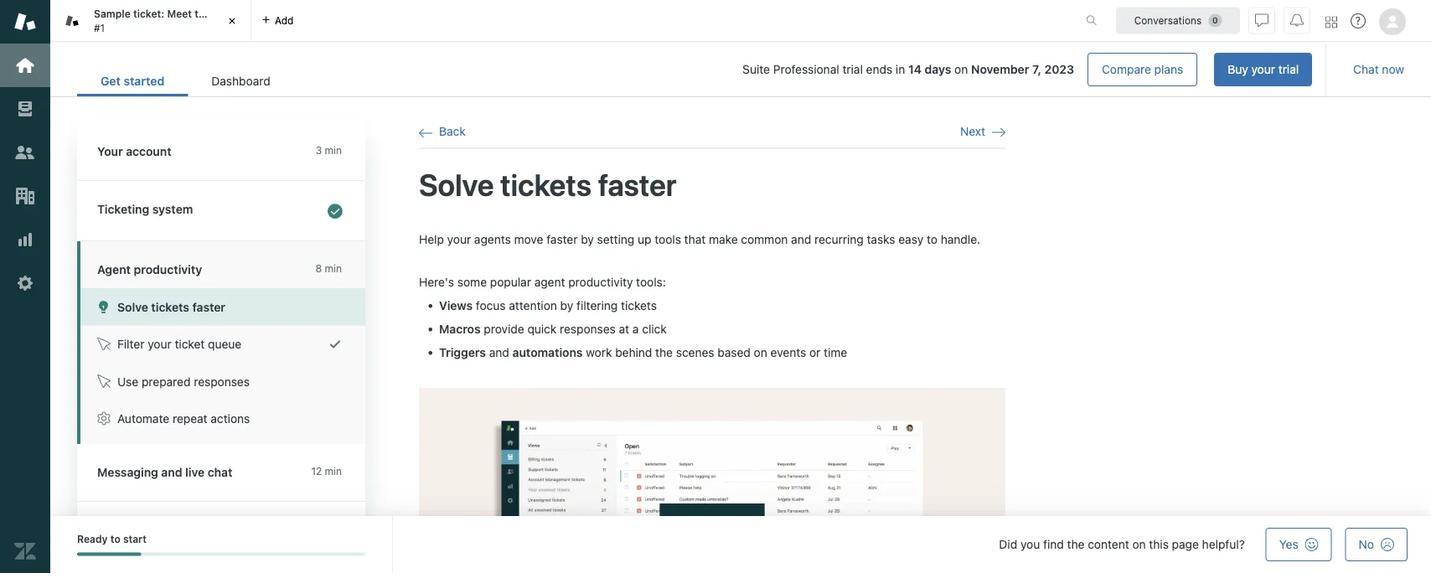 Task type: vqa. For each thing, say whether or not it's contained in the screenshot.
progress-bar PROGRESS BAR at the left of page
yes



Task type: locate. For each thing, give the bounding box(es) containing it.
solve inside button
[[117, 300, 148, 314]]

1 horizontal spatial by
[[581, 232, 594, 246]]

productivity up filtering
[[568, 275, 633, 289]]

solve down 'back'
[[419, 167, 494, 202]]

and down provide
[[489, 346, 509, 359]]

yes button
[[1266, 528, 1332, 562]]

0 horizontal spatial solve tickets faster
[[117, 300, 226, 314]]

1 vertical spatial and
[[489, 346, 509, 359]]

tasks
[[867, 232, 896, 246]]

automate repeat actions button
[[80, 400, 365, 438]]

2 horizontal spatial faster
[[598, 167, 677, 202]]

0 horizontal spatial trial
[[843, 62, 863, 76]]

1 horizontal spatial responses
[[560, 322, 616, 336]]

3 min from the top
[[325, 466, 342, 477]]

0 vertical spatial solve
[[419, 167, 494, 202]]

notifications image
[[1291, 14, 1304, 27]]

now
[[1382, 62, 1405, 76]]

automations
[[513, 346, 583, 359]]

November 7, 2023 text field
[[971, 62, 1075, 76]]

0 horizontal spatial responses
[[194, 375, 250, 388]]

0 horizontal spatial solve
[[117, 300, 148, 314]]

0 vertical spatial ticket
[[213, 8, 241, 20]]

compare plans button
[[1088, 53, 1198, 86]]

zendesk support image
[[14, 11, 36, 33]]

tab
[[50, 0, 251, 42]]

account
[[126, 145, 171, 158]]

min
[[325, 145, 342, 156], [325, 263, 342, 274], [325, 466, 342, 477]]

1 min from the top
[[325, 145, 342, 156]]

your inside button
[[1252, 62, 1276, 76]]

recurring
[[815, 232, 864, 246]]

sample
[[94, 8, 131, 20]]

the for did you find the content on this page helpful?
[[1067, 538, 1085, 551]]

2 vertical spatial faster
[[192, 300, 226, 314]]

0 vertical spatial solve tickets faster
[[419, 167, 677, 202]]

click
[[642, 322, 667, 336]]

2 min from the top
[[325, 263, 342, 274]]

the
[[195, 8, 211, 20], [656, 346, 673, 359], [1067, 538, 1085, 551]]

tickets up filter your ticket queue
[[151, 300, 189, 314]]

or
[[810, 346, 821, 359]]

solve up filter
[[117, 300, 148, 314]]

macros
[[439, 322, 481, 336]]

2 vertical spatial and
[[161, 466, 182, 479]]

on left this
[[1133, 538, 1146, 551]]

use prepared responses
[[117, 375, 250, 388]]

that
[[684, 232, 706, 246]]

the inside sample ticket: meet the ticket #1
[[195, 8, 211, 20]]

no button
[[1346, 528, 1408, 562]]

get started image
[[14, 54, 36, 76]]

your
[[1252, 62, 1276, 76], [447, 232, 471, 246], [148, 337, 172, 351]]

faster up up
[[598, 167, 677, 202]]

make
[[709, 232, 738, 246]]

1 horizontal spatial and
[[489, 346, 509, 359]]

filter your ticket queue
[[117, 337, 242, 351]]

solve tickets faster up the move
[[419, 167, 677, 202]]

1 vertical spatial faster
[[547, 232, 578, 246]]

content
[[1088, 538, 1130, 551]]

faster up "filter your ticket queue" button
[[192, 300, 226, 314]]

0 horizontal spatial your
[[148, 337, 172, 351]]

2 horizontal spatial your
[[1252, 62, 1276, 76]]

responses down filtering
[[560, 322, 616, 336]]

1 vertical spatial to
[[110, 533, 120, 545]]

button displays agent's chat status as invisible. image
[[1256, 14, 1269, 27]]

2 vertical spatial your
[[148, 337, 172, 351]]

0 vertical spatial and
[[791, 232, 811, 246]]

faster inside the content-title region
[[598, 167, 677, 202]]

0 vertical spatial to
[[927, 232, 938, 246]]

solve tickets faster up filter your ticket queue
[[117, 300, 226, 314]]

1 vertical spatial ticket
[[175, 337, 205, 351]]

by up macros provide quick responses at a click
[[560, 299, 574, 312]]

0 vertical spatial min
[[325, 145, 342, 156]]

ticket:
[[133, 8, 164, 20]]

suite professional trial ends in 14 days on november 7, 2023
[[743, 62, 1075, 76]]

and for messaging and live chat
[[161, 466, 182, 479]]

min for agent productivity
[[325, 263, 342, 274]]

footer containing did you find the content on this page helpful?
[[50, 516, 1432, 573]]

1 horizontal spatial faster
[[547, 232, 578, 246]]

to
[[927, 232, 938, 246], [110, 533, 120, 545]]

main element
[[0, 0, 50, 573]]

on
[[955, 62, 968, 76], [754, 346, 768, 359], [1133, 538, 1146, 551]]

ticket
[[213, 8, 241, 20], [175, 337, 205, 351]]

use
[[117, 375, 138, 388]]

on right based
[[754, 346, 768, 359]]

min inside your account "heading"
[[325, 145, 342, 156]]

1 horizontal spatial productivity
[[568, 275, 633, 289]]

trial left 'ends'
[[843, 62, 863, 76]]

tab list
[[77, 65, 294, 96]]

0 vertical spatial the
[[195, 8, 211, 20]]

solve tickets faster inside the content-title region
[[419, 167, 677, 202]]

faster
[[598, 167, 677, 202], [547, 232, 578, 246], [192, 300, 226, 314]]

progress-bar progress bar
[[77, 553, 365, 556]]

and
[[791, 232, 811, 246], [489, 346, 509, 359], [161, 466, 182, 479]]

buy
[[1228, 62, 1249, 76]]

find
[[1044, 538, 1064, 551]]

queue
[[208, 337, 242, 351]]

close image
[[224, 13, 241, 29]]

your inside button
[[148, 337, 172, 351]]

tickets inside button
[[151, 300, 189, 314]]

did you find the content on this page helpful?
[[999, 538, 1245, 551]]

tickets up the move
[[500, 167, 592, 202]]

the right find
[[1067, 538, 1085, 551]]

7,
[[1033, 62, 1042, 76]]

days
[[925, 62, 952, 76]]

1 horizontal spatial tickets
[[500, 167, 592, 202]]

tickets up a
[[621, 299, 657, 312]]

2 vertical spatial the
[[1067, 538, 1085, 551]]

1 trial from the left
[[1279, 62, 1299, 76]]

0 vertical spatial responses
[[560, 322, 616, 336]]

chat
[[1354, 62, 1379, 76]]

started
[[124, 74, 165, 88]]

footer
[[50, 516, 1432, 573]]

setting
[[597, 232, 635, 246]]

trial for your
[[1279, 62, 1299, 76]]

region
[[419, 231, 1006, 573]]

0 vertical spatial faster
[[598, 167, 677, 202]]

0 horizontal spatial faster
[[192, 300, 226, 314]]

help
[[419, 232, 444, 246]]

responses inside use prepared responses button
[[194, 375, 250, 388]]

on right 'days'
[[955, 62, 968, 76]]

views focus attention by filtering tickets
[[439, 299, 657, 312]]

1 vertical spatial responses
[[194, 375, 250, 388]]

ticket left queue
[[175, 337, 205, 351]]

reporting image
[[14, 229, 36, 251]]

1 horizontal spatial your
[[447, 232, 471, 246]]

1 vertical spatial solve
[[117, 300, 148, 314]]

1 horizontal spatial solve tickets faster
[[419, 167, 677, 202]]

1 vertical spatial solve tickets faster
[[117, 300, 226, 314]]

1 horizontal spatial the
[[656, 346, 673, 359]]

plans
[[1155, 62, 1184, 76]]

trial down 'notifications' image
[[1279, 62, 1299, 76]]

your right filter
[[148, 337, 172, 351]]

0 horizontal spatial to
[[110, 533, 120, 545]]

ticketing system button
[[77, 181, 362, 241]]

the right the meet
[[195, 8, 211, 20]]

0 horizontal spatial the
[[195, 8, 211, 20]]

the down click
[[656, 346, 673, 359]]

at
[[619, 322, 630, 336]]

progress bar image
[[77, 553, 141, 556]]

solve inside the content-title region
[[419, 167, 494, 202]]

productivity right agent
[[134, 263, 202, 277]]

your
[[97, 145, 123, 158]]

zendesk image
[[14, 541, 36, 562]]

your right help
[[447, 232, 471, 246]]

section
[[307, 53, 1313, 86]]

start
[[123, 533, 147, 545]]

0 vertical spatial on
[[955, 62, 968, 76]]

ticket inside button
[[175, 337, 205, 351]]

get started
[[101, 74, 165, 88]]

tickets inside the content-title region
[[500, 167, 592, 202]]

triggers and automations work behind the scenes based on events or time
[[439, 346, 848, 359]]

0 horizontal spatial ticket
[[175, 337, 205, 351]]

1 horizontal spatial ticket
[[213, 8, 241, 20]]

live
[[185, 466, 205, 479]]

12
[[311, 466, 322, 477]]

and left live on the bottom of the page
[[161, 466, 182, 479]]

2 vertical spatial min
[[325, 466, 342, 477]]

min right "12"
[[325, 466, 342, 477]]

buy your trial button
[[1215, 53, 1313, 86]]

conversations button
[[1116, 7, 1240, 34]]

1 vertical spatial by
[[560, 299, 574, 312]]

your right the buy on the top right
[[1252, 62, 1276, 76]]

0 horizontal spatial tickets
[[151, 300, 189, 314]]

solve tickets faster button
[[80, 288, 365, 326]]

move
[[514, 232, 543, 246]]

video thumbnail image
[[419, 388, 1006, 573], [419, 388, 1006, 573]]

and right common
[[791, 232, 811, 246]]

0 horizontal spatial and
[[161, 466, 182, 479]]

responses up automate repeat actions button
[[194, 375, 250, 388]]

here's
[[419, 275, 454, 289]]

1 horizontal spatial trial
[[1279, 62, 1299, 76]]

you
[[1021, 538, 1040, 551]]

1 horizontal spatial solve
[[419, 167, 494, 202]]

professional
[[773, 62, 840, 76]]

to up 'progress bar' "image"
[[110, 533, 120, 545]]

by
[[581, 232, 594, 246], [560, 299, 574, 312]]

faster right the move
[[547, 232, 578, 246]]

faster inside button
[[192, 300, 226, 314]]

november
[[971, 62, 1030, 76]]

2023
[[1045, 62, 1075, 76]]

trial inside buy your trial button
[[1279, 62, 1299, 76]]

1 vertical spatial your
[[447, 232, 471, 246]]

1 horizontal spatial to
[[927, 232, 938, 246]]

0 vertical spatial your
[[1252, 62, 1276, 76]]

min right 8
[[325, 263, 342, 274]]

by left 'setting'
[[581, 232, 594, 246]]

ticket right the meet
[[213, 8, 241, 20]]

1 vertical spatial min
[[325, 263, 342, 274]]

and for triggers and automations work behind the scenes based on events or time
[[489, 346, 509, 359]]

2 horizontal spatial on
[[1133, 538, 1146, 551]]

1 vertical spatial on
[[754, 346, 768, 359]]

min for messaging and live chat
[[325, 466, 342, 477]]

no
[[1359, 538, 1375, 551]]

macros provide quick responses at a click
[[439, 322, 667, 336]]

to right easy
[[927, 232, 938, 246]]

section containing compare plans
[[307, 53, 1313, 86]]

2 horizontal spatial the
[[1067, 538, 1085, 551]]

min right the 3
[[325, 145, 342, 156]]

2 trial from the left
[[843, 62, 863, 76]]

up
[[638, 232, 652, 246]]

your account
[[97, 145, 171, 158]]



Task type: describe. For each thing, give the bounding box(es) containing it.
provide
[[484, 322, 524, 336]]

based
[[718, 346, 751, 359]]

automate repeat actions
[[117, 412, 250, 426]]

12 min
[[311, 466, 342, 477]]

#1
[[94, 22, 105, 34]]

add
[[275, 15, 294, 26]]

help your agents move faster by setting up tools that make common and recurring tasks easy to handle.
[[419, 232, 981, 246]]

repeat
[[173, 412, 207, 426]]

tab list containing get started
[[77, 65, 294, 96]]

attention
[[509, 299, 557, 312]]

to inside region
[[927, 232, 938, 246]]

trial for professional
[[843, 62, 863, 76]]

messaging
[[97, 466, 158, 479]]

chat
[[208, 466, 233, 479]]

productivity inside region
[[568, 275, 633, 289]]

triggers
[[439, 346, 486, 359]]

dashboard tab
[[188, 65, 294, 96]]

1 horizontal spatial on
[[955, 62, 968, 76]]

next
[[961, 124, 986, 138]]

your for help
[[447, 232, 471, 246]]

get
[[101, 74, 121, 88]]

region containing help your agents move faster by setting up tools that make common and recurring tasks easy to handle.
[[419, 231, 1006, 573]]

compare plans
[[1102, 62, 1184, 76]]

ticketing system
[[97, 202, 193, 216]]

admin image
[[14, 272, 36, 294]]

dashboard
[[211, 74, 270, 88]]

the for sample ticket: meet the ticket #1
[[195, 8, 211, 20]]

8
[[316, 263, 322, 274]]

filter
[[117, 337, 145, 351]]

this
[[1149, 538, 1169, 551]]

messaging and live chat
[[97, 466, 233, 479]]

ready to start
[[77, 533, 147, 545]]

content-title region
[[419, 165, 1006, 204]]

conversations
[[1135, 15, 1202, 26]]

agent productivity
[[97, 263, 202, 277]]

min for your account
[[325, 145, 342, 156]]

your account heading
[[77, 123, 365, 181]]

solve tickets faster inside button
[[117, 300, 226, 314]]

14
[[909, 62, 922, 76]]

organizations image
[[14, 185, 36, 207]]

actions
[[211, 412, 250, 426]]

use prepared responses button
[[80, 363, 365, 400]]

next button
[[961, 124, 1006, 139]]

3 min
[[316, 145, 342, 156]]

sample ticket: meet the ticket #1
[[94, 8, 241, 34]]

filter your ticket queue button
[[80, 326, 365, 363]]

get help image
[[1351, 13, 1366, 28]]

work
[[586, 346, 612, 359]]

chat now
[[1354, 62, 1405, 76]]

scenes
[[676, 346, 715, 359]]

ticketing
[[97, 202, 149, 216]]

system
[[152, 202, 193, 216]]

agents
[[474, 232, 511, 246]]

ends
[[866, 62, 893, 76]]

automate
[[117, 412, 169, 426]]

your for buy
[[1252, 62, 1276, 76]]

video element
[[419, 388, 1006, 573]]

0 horizontal spatial productivity
[[134, 263, 202, 277]]

page
[[1172, 538, 1199, 551]]

views image
[[14, 98, 36, 120]]

2 horizontal spatial and
[[791, 232, 811, 246]]

your for filter
[[148, 337, 172, 351]]

add button
[[251, 0, 304, 41]]

compare
[[1102, 62, 1151, 76]]

behind
[[615, 346, 652, 359]]

chat now button
[[1340, 53, 1418, 86]]

events
[[771, 346, 807, 359]]

in
[[896, 62, 905, 76]]

1 vertical spatial the
[[656, 346, 673, 359]]

yes
[[1280, 538, 1299, 551]]

customers image
[[14, 142, 36, 163]]

easy
[[899, 232, 924, 246]]

3
[[316, 145, 322, 156]]

popular
[[490, 275, 531, 289]]

0 horizontal spatial by
[[560, 299, 574, 312]]

prepared
[[142, 375, 191, 388]]

ready
[[77, 533, 108, 545]]

zendesk products image
[[1326, 16, 1338, 28]]

common
[[741, 232, 788, 246]]

agent
[[97, 263, 131, 277]]

tab containing sample ticket: meet the ticket
[[50, 0, 251, 42]]

tabs tab list
[[50, 0, 1069, 42]]

0 vertical spatial by
[[581, 232, 594, 246]]

0 horizontal spatial on
[[754, 346, 768, 359]]

meet
[[167, 8, 192, 20]]

agent
[[534, 275, 565, 289]]

suite
[[743, 62, 770, 76]]

2 vertical spatial on
[[1133, 538, 1146, 551]]

a
[[633, 322, 639, 336]]

8 min
[[316, 263, 342, 274]]

filtering
[[577, 299, 618, 312]]

2 horizontal spatial tickets
[[621, 299, 657, 312]]

some
[[458, 275, 487, 289]]

helpful?
[[1202, 538, 1245, 551]]

buy your trial
[[1228, 62, 1299, 76]]

ticket inside sample ticket: meet the ticket #1
[[213, 8, 241, 20]]

focus
[[476, 299, 506, 312]]

views
[[439, 299, 473, 312]]

back button
[[419, 124, 466, 139]]



